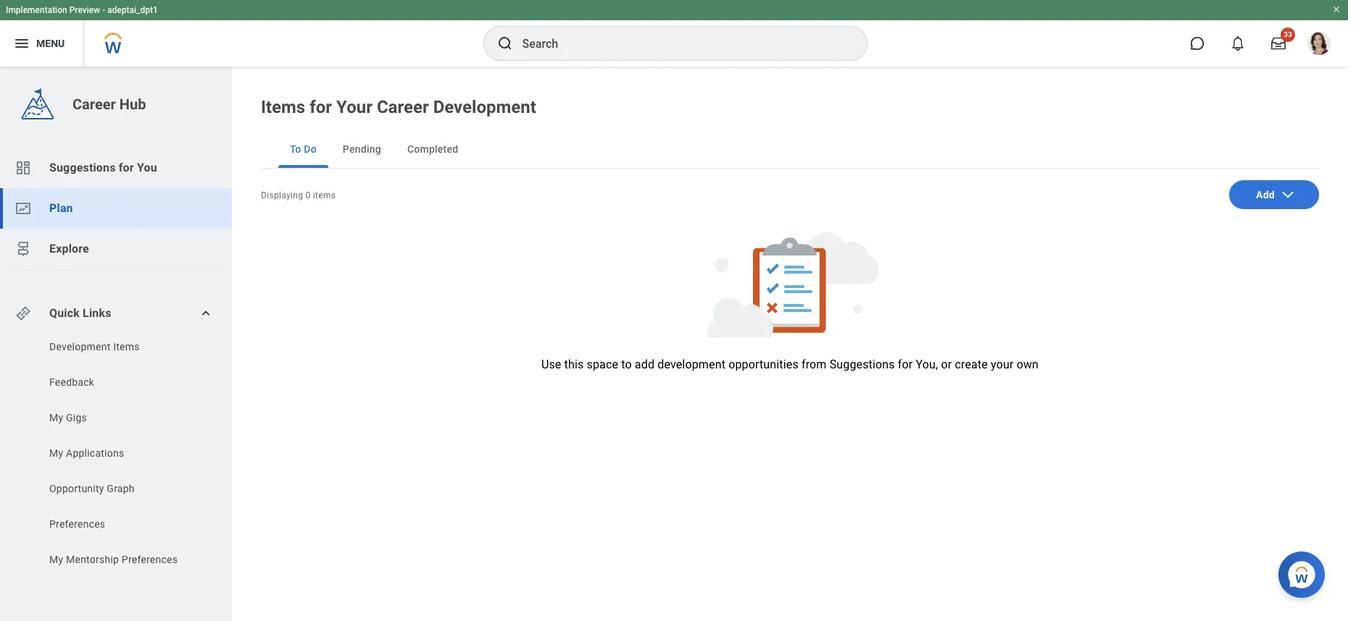 Task type: describe. For each thing, give the bounding box(es) containing it.
links
[[83, 307, 111, 320]]

development
[[657, 358, 726, 372]]

my mentorship preferences
[[49, 554, 178, 566]]

gigs
[[66, 412, 87, 424]]

feedback
[[49, 377, 94, 388]]

2 horizontal spatial for
[[898, 358, 913, 372]]

items for your career development
[[261, 97, 536, 117]]

you,
[[916, 358, 938, 372]]

development items link
[[48, 340, 197, 354]]

implementation
[[6, 5, 67, 15]]

my gigs link
[[48, 411, 197, 425]]

0
[[305, 191, 311, 201]]

for for you
[[119, 161, 134, 175]]

Search Workday  search field
[[522, 28, 837, 59]]

own
[[1017, 358, 1039, 372]]

or
[[941, 358, 952, 372]]

list containing suggestions for you
[[0, 148, 232, 270]]

add button
[[1229, 180, 1319, 209]]

development inside list
[[49, 341, 111, 353]]

to
[[621, 358, 632, 372]]

0 horizontal spatial career
[[72, 96, 116, 113]]

opportunity graph
[[49, 483, 135, 495]]

explore link
[[0, 229, 232, 270]]

-
[[102, 5, 105, 15]]

1 horizontal spatial development
[[433, 97, 536, 117]]

1 horizontal spatial career
[[377, 97, 429, 117]]

list containing development items
[[0, 340, 232, 571]]

completed
[[407, 144, 458, 155]]

tab list containing to do
[[261, 130, 1319, 169]]

my for my gigs
[[49, 412, 63, 424]]

suggestions for you
[[49, 161, 157, 175]]

pending
[[343, 144, 381, 155]]

my gigs
[[49, 412, 87, 424]]

preferences inside my mentorship preferences link
[[122, 554, 178, 566]]

pending button
[[331, 130, 393, 168]]

plan link
[[0, 188, 232, 229]]

use this space to add development opportunities from suggestions for you, or create your own
[[541, 358, 1039, 372]]

1 vertical spatial items
[[113, 341, 140, 353]]

development items
[[49, 341, 140, 353]]

my mentorship preferences link
[[48, 553, 197, 567]]

hub
[[119, 96, 146, 113]]

this
[[564, 358, 584, 372]]

to
[[290, 144, 301, 155]]

menu button
[[0, 20, 84, 67]]

your
[[991, 358, 1014, 372]]

33
[[1284, 30, 1292, 38]]

0 horizontal spatial suggestions
[[49, 161, 116, 175]]

mentorship
[[66, 554, 119, 566]]

inbox large image
[[1271, 36, 1286, 51]]

1 horizontal spatial suggestions
[[830, 358, 895, 372]]

opportunity graph link
[[48, 482, 197, 496]]

add
[[635, 358, 655, 372]]

do
[[304, 144, 317, 155]]

33 button
[[1263, 28, 1295, 59]]

timeline milestone image
[[14, 241, 32, 258]]

chevron down image
[[1281, 188, 1295, 202]]

my for my mentorship preferences
[[49, 554, 63, 566]]

adeptai_dpt1
[[107, 5, 158, 15]]

opportunity
[[49, 483, 104, 495]]

quick
[[49, 307, 80, 320]]

displaying 0 items
[[261, 191, 336, 201]]

menu
[[36, 37, 65, 49]]

graph
[[107, 483, 135, 495]]

explore
[[49, 242, 89, 256]]



Task type: vqa. For each thing, say whether or not it's contained in the screenshot.
the Development within the Development Items link
yes



Task type: locate. For each thing, give the bounding box(es) containing it.
1 horizontal spatial for
[[310, 97, 332, 117]]

tab list
[[261, 130, 1319, 169]]

suggestions right from
[[830, 358, 895, 372]]

your
[[336, 97, 372, 117]]

1 my from the top
[[49, 412, 63, 424]]

my down my gigs
[[49, 448, 63, 459]]

for
[[310, 97, 332, 117], [119, 161, 134, 175], [898, 358, 913, 372]]

items
[[261, 97, 305, 117], [113, 341, 140, 353]]

0 horizontal spatial preferences
[[49, 519, 105, 531]]

space
[[587, 358, 618, 372]]

suggestions for you link
[[0, 148, 232, 188]]

1 vertical spatial preferences
[[122, 554, 178, 566]]

displaying
[[261, 191, 303, 201]]

development up completed
[[433, 97, 536, 117]]

profile logan mcneil image
[[1307, 32, 1331, 58]]

2 list from the top
[[0, 340, 232, 571]]

0 vertical spatial development
[[433, 97, 536, 117]]

items up to
[[261, 97, 305, 117]]

menu banner
[[0, 0, 1348, 67]]

items down quick links element at the left of the page
[[113, 341, 140, 353]]

1 vertical spatial suggestions
[[830, 358, 895, 372]]

create
[[955, 358, 988, 372]]

dashboard image
[[14, 159, 32, 177]]

preferences link
[[48, 517, 197, 532]]

notifications large image
[[1231, 36, 1245, 51]]

link image
[[14, 305, 32, 323]]

1 vertical spatial for
[[119, 161, 134, 175]]

my applications
[[49, 448, 124, 459]]

0 horizontal spatial items
[[113, 341, 140, 353]]

add
[[1256, 189, 1275, 201]]

0 vertical spatial suggestions
[[49, 161, 116, 175]]

0 vertical spatial list
[[0, 148, 232, 270]]

1 vertical spatial my
[[49, 448, 63, 459]]

0 vertical spatial preferences
[[49, 519, 105, 531]]

preferences down preferences link
[[122, 554, 178, 566]]

list
[[0, 148, 232, 270], [0, 340, 232, 571]]

preview
[[69, 5, 100, 15]]

implementation preview -   adeptai_dpt1
[[6, 5, 158, 15]]

2 my from the top
[[49, 448, 63, 459]]

completed button
[[396, 130, 470, 168]]

items
[[313, 191, 336, 201]]

applications
[[66, 448, 124, 459]]

my left mentorship
[[49, 554, 63, 566]]

0 vertical spatial for
[[310, 97, 332, 117]]

quick links element
[[14, 299, 220, 328]]

onboarding home image
[[14, 200, 32, 217]]

for for your
[[310, 97, 332, 117]]

1 vertical spatial list
[[0, 340, 232, 571]]

development down quick links
[[49, 341, 111, 353]]

for left you,
[[898, 358, 913, 372]]

1 list from the top
[[0, 148, 232, 270]]

0 vertical spatial items
[[261, 97, 305, 117]]

justify image
[[13, 35, 30, 52]]

search image
[[496, 35, 513, 52]]

my left gigs
[[49, 412, 63, 424]]

my
[[49, 412, 63, 424], [49, 448, 63, 459], [49, 554, 63, 566]]

preferences down opportunity
[[49, 519, 105, 531]]

plan
[[49, 201, 73, 215]]

career hub
[[72, 96, 146, 113]]

close environment banner image
[[1332, 5, 1341, 14]]

you
[[137, 161, 157, 175]]

use
[[541, 358, 561, 372]]

suggestions
[[49, 161, 116, 175], [830, 358, 895, 372]]

to do
[[290, 144, 317, 155]]

to do button
[[278, 130, 328, 168]]

2 vertical spatial my
[[49, 554, 63, 566]]

my applications link
[[48, 446, 197, 461]]

suggestions up plan
[[49, 161, 116, 175]]

opportunities
[[728, 358, 799, 372]]

career left hub
[[72, 96, 116, 113]]

my for my applications
[[49, 448, 63, 459]]

1 horizontal spatial preferences
[[122, 554, 178, 566]]

from
[[802, 358, 827, 372]]

for left you
[[119, 161, 134, 175]]

development
[[433, 97, 536, 117], [49, 341, 111, 353]]

chevron up small image
[[199, 307, 213, 321]]

0 vertical spatial my
[[49, 412, 63, 424]]

career right your
[[377, 97, 429, 117]]

0 horizontal spatial for
[[119, 161, 134, 175]]

quick links
[[49, 307, 111, 320]]

2 vertical spatial for
[[898, 358, 913, 372]]

career
[[72, 96, 116, 113], [377, 97, 429, 117]]

1 vertical spatial development
[[49, 341, 111, 353]]

feedback link
[[48, 375, 197, 390]]

preferences
[[49, 519, 105, 531], [122, 554, 178, 566]]

1 horizontal spatial items
[[261, 97, 305, 117]]

0 horizontal spatial development
[[49, 341, 111, 353]]

preferences inside preferences link
[[49, 519, 105, 531]]

3 my from the top
[[49, 554, 63, 566]]

for left your
[[310, 97, 332, 117]]



